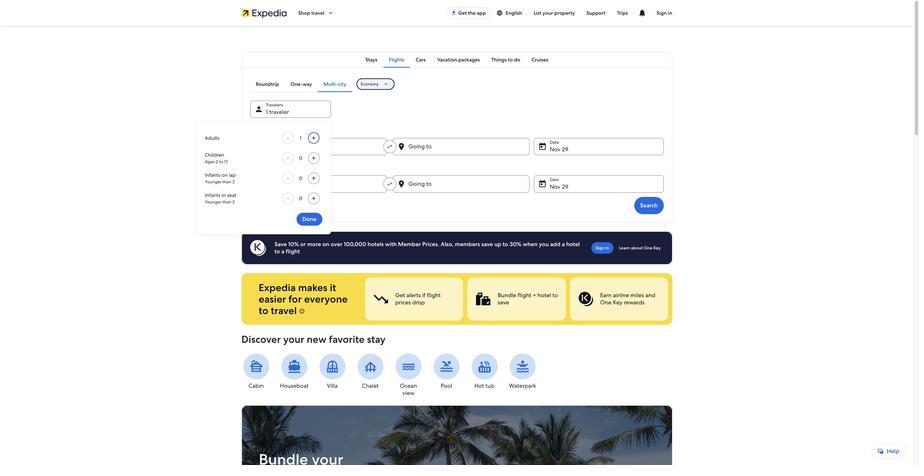 Task type: vqa. For each thing, say whether or not it's contained in the screenshot.


Task type: describe. For each thing, give the bounding box(es) containing it.
your for discover
[[284, 333, 305, 346]]

earn airline miles and one key rewards
[[601, 291, 656, 306]]

learn about one key link
[[617, 242, 664, 254]]

infants for infants in seat
[[205, 192, 221, 198]]

you
[[539, 240, 549, 248]]

for
[[289, 293, 302, 305]]

learn
[[620, 245, 631, 251]]

to inside the children ages 2 to 17
[[219, 159, 223, 165]]

english button
[[491, 6, 528, 19]]

2 for on
[[233, 179, 235, 185]]

prices.
[[423, 240, 440, 248]]

waterpark
[[509, 382, 537, 390]]

communication center icon image
[[638, 9, 647, 17]]

2 nov 29 from the top
[[550, 183, 569, 190]]

economy button
[[357, 78, 395, 90]]

one-way
[[291, 81, 312, 87]]

get the app link
[[447, 7, 491, 19]]

about
[[632, 245, 643, 251]]

up
[[495, 240, 502, 248]]

multi-
[[324, 81, 338, 87]]

infants in seat younger than 2
[[205, 192, 237, 205]]

vacation packages
[[438, 56, 480, 63]]

children ages 2 to 17
[[205, 152, 228, 165]]

0 horizontal spatial a
[[282, 248, 285, 255]]

property
[[555, 10, 576, 16]]

travel inside expedia makes it easier for everyone to travel
[[271, 304, 297, 317]]

roundtrip link
[[250, 76, 285, 92]]

the
[[468, 10, 476, 16]]

one-way link
[[285, 76, 318, 92]]

city
[[338, 81, 347, 87]]

view
[[403, 389, 415, 397]]

expedia makes it easier for everyone to travel
[[259, 281, 348, 317]]

or
[[300, 240, 306, 248]]

seat
[[227, 192, 237, 198]]

member
[[398, 240, 421, 248]]

17
[[224, 159, 228, 165]]

flight inside save 10% or more on over 100,000 hotels with member prices. also, members save up to 30% when you add a hotel to a flight
[[286, 248, 300, 255]]

support
[[587, 10, 606, 16]]

children
[[205, 152, 224, 158]]

list your property
[[534, 10, 576, 16]]

get the app
[[459, 10, 486, 16]]

cabin button
[[242, 354, 271, 390]]

when
[[523, 240, 538, 248]]

in inside dropdown button
[[669, 10, 673, 16]]

cars link
[[410, 52, 432, 68]]

stays link
[[360, 52, 384, 68]]

cars
[[416, 56, 426, 63]]

hot tub button
[[470, 354, 500, 390]]

vacation
[[438, 56, 458, 63]]

things to do
[[492, 56, 521, 63]]

in inside infants in seat younger than 2
[[222, 192, 226, 198]]

decrease the number of children image
[[284, 155, 292, 161]]

small image
[[497, 10, 503, 16]]

support link
[[581, 6, 612, 19]]

swap origin and destination values image for second nov 29 button
[[387, 181, 393, 187]]

on inside infants on lap younger than 2
[[222, 172, 228, 178]]

decrease the number of infants in seat image
[[284, 195, 292, 201]]

traveler
[[269, 108, 289, 116]]

lap
[[229, 172, 236, 178]]

do
[[514, 56, 521, 63]]

nov for second nov 29 button
[[550, 183, 561, 190]]

adults
[[205, 135, 220, 141]]

multi-city
[[324, 81, 347, 87]]

houseboat button
[[280, 354, 309, 390]]

sign in inside dropdown button
[[657, 10, 673, 16]]

tab list containing roundtrip
[[250, 76, 352, 92]]

app
[[477, 10, 486, 16]]

way
[[303, 81, 312, 87]]

makes
[[298, 281, 328, 294]]

hot tub
[[475, 382, 495, 390]]

pool
[[441, 382, 453, 390]]

hotel inside save 10% or more on over 100,000 hotels with member prices. also, members save up to 30% when you add a hotel to a flight
[[567, 240, 580, 248]]

stays
[[366, 56, 378, 63]]

shop
[[298, 10, 310, 16]]

get for get the app
[[459, 10, 467, 16]]

sign in link
[[592, 242, 614, 254]]

things to do link
[[486, 52, 526, 68]]

flight inside get alerts if flight prices drop
[[427, 291, 441, 299]]

1 nov 29 button from the top
[[534, 138, 664, 155]]

if
[[422, 291, 426, 299]]

hotels
[[368, 240, 384, 248]]

sign inside dropdown button
[[657, 10, 667, 16]]

sign in button
[[651, 4, 679, 22]]

trips link
[[612, 6, 634, 19]]

1 horizontal spatial one
[[644, 245, 653, 251]]

save 10% or more on over 100,000 hotels with member prices. also, members save up to 30% when you add a hotel to a flight
[[275, 240, 580, 255]]

villa button
[[318, 354, 347, 390]]

decrease the number of adults image
[[284, 135, 292, 141]]

packages
[[459, 56, 480, 63]]

1 out of 3 element
[[365, 277, 464, 321]]

10%
[[288, 240, 299, 248]]

roundtrip
[[256, 81, 279, 87]]



Task type: locate. For each thing, give the bounding box(es) containing it.
sign in right communication center icon in the right top of the page
[[657, 10, 673, 16]]

2 horizontal spatial in
[[669, 10, 673, 16]]

villa
[[327, 382, 338, 390]]

your for list
[[543, 10, 554, 16]]

save inside 'bundle flight + hotel to save'
[[498, 299, 509, 306]]

your inside list your property link
[[543, 10, 554, 16]]

than inside infants in seat younger than 2
[[223, 199, 232, 205]]

shop travel
[[298, 10, 325, 16]]

hotel right add
[[567, 240, 580, 248]]

hotel
[[567, 240, 580, 248], [538, 291, 551, 299]]

0 vertical spatial on
[[222, 172, 228, 178]]

0 vertical spatial sign in
[[657, 10, 673, 16]]

0 horizontal spatial sign in
[[596, 245, 610, 251]]

infants inside infants in seat younger than 2
[[205, 192, 221, 198]]

to right up
[[503, 240, 509, 248]]

increase the number of children image
[[310, 155, 318, 161]]

it
[[330, 281, 336, 294]]

1 horizontal spatial sign
[[657, 10, 667, 16]]

younger for infants in seat
[[205, 199, 222, 205]]

2 younger from the top
[[205, 199, 222, 205]]

infants inside infants on lap younger than 2
[[205, 172, 221, 178]]

than for in
[[223, 199, 232, 205]]

sign inside main content
[[596, 245, 605, 251]]

discover your new favorite stay
[[242, 333, 386, 346]]

on
[[222, 172, 228, 178], [323, 240, 330, 248]]

1 vertical spatial sign in
[[596, 245, 610, 251]]

0 vertical spatial nov 29
[[550, 146, 569, 153]]

xsmall image
[[300, 308, 305, 314]]

get alerts if flight prices drop
[[395, 291, 441, 306]]

in left learn
[[606, 245, 610, 251]]

1 vertical spatial nov
[[550, 183, 561, 190]]

infants down infants on lap younger than 2
[[205, 192, 221, 198]]

swap origin and destination values image
[[387, 143, 393, 150], [387, 181, 393, 187]]

0 horizontal spatial get
[[395, 291, 405, 299]]

in
[[669, 10, 673, 16], [222, 192, 226, 198], [606, 245, 610, 251]]

one inside the earn airline miles and one key rewards
[[601, 299, 612, 306]]

travel sale activities deals image
[[242, 405, 673, 465]]

decrease the number of infants on lap image
[[284, 175, 292, 181]]

0 vertical spatial travel
[[312, 10, 325, 16]]

on left over
[[323, 240, 330, 248]]

0 vertical spatial swap origin and destination values image
[[387, 143, 393, 150]]

a left the 10%
[[282, 248, 285, 255]]

2 horizontal spatial flight
[[518, 291, 532, 299]]

1 vertical spatial 2
[[233, 179, 235, 185]]

2 swap origin and destination values image from the top
[[387, 181, 393, 187]]

0 horizontal spatial one
[[601, 299, 612, 306]]

to left "17"
[[219, 159, 223, 165]]

0 vertical spatial younger
[[205, 179, 222, 185]]

key
[[654, 245, 661, 251], [613, 299, 623, 306]]

sign in inside main content
[[596, 245, 610, 251]]

1 horizontal spatial a
[[562, 240, 565, 248]]

0 horizontal spatial your
[[284, 333, 305, 346]]

0 vertical spatial your
[[543, 10, 554, 16]]

swap origin and destination values image for first nov 29 button from the top of the page
[[387, 143, 393, 150]]

0 vertical spatial in
[[669, 10, 673, 16]]

0 vertical spatial hotel
[[567, 240, 580, 248]]

1 horizontal spatial key
[[654, 245, 661, 251]]

everyone
[[304, 293, 348, 305]]

3 out of 3 element
[[570, 277, 669, 321]]

1 horizontal spatial hotel
[[567, 240, 580, 248]]

to inside expedia makes it easier for everyone to travel
[[259, 304, 269, 317]]

a
[[562, 240, 565, 248], [282, 248, 285, 255]]

0 horizontal spatial in
[[222, 192, 226, 198]]

vacation packages link
[[432, 52, 486, 68]]

1 nov 29 from the top
[[550, 146, 569, 153]]

2 than from the top
[[223, 199, 232, 205]]

list your property link
[[528, 6, 581, 19]]

1 vertical spatial hotel
[[538, 291, 551, 299]]

key inside the earn airline miles and one key rewards
[[613, 299, 623, 306]]

expedia logo image
[[242, 8, 287, 18]]

0 vertical spatial tab list
[[242, 52, 673, 68]]

1 vertical spatial than
[[223, 199, 232, 205]]

sign left learn
[[596, 245, 605, 251]]

infants for infants on lap
[[205, 172, 221, 178]]

1 vertical spatial travel
[[271, 304, 297, 317]]

more
[[307, 240, 321, 248]]

0 horizontal spatial sign
[[596, 245, 605, 251]]

flights
[[389, 56, 405, 63]]

0 horizontal spatial key
[[613, 299, 623, 306]]

0 horizontal spatial flight
[[286, 248, 300, 255]]

in left seat at the top left
[[222, 192, 226, 198]]

tab list
[[242, 52, 673, 68], [250, 76, 352, 92]]

1 vertical spatial one
[[601, 299, 612, 306]]

0 vertical spatial sign
[[657, 10, 667, 16]]

1 horizontal spatial flight
[[427, 291, 441, 299]]

0 horizontal spatial travel
[[271, 304, 297, 317]]

0 vertical spatial than
[[223, 179, 232, 185]]

than down seat at the top left
[[223, 199, 232, 205]]

prices
[[395, 299, 411, 306]]

2 infants from the top
[[205, 192, 221, 198]]

travel inside dropdown button
[[312, 10, 325, 16]]

1 swap origin and destination values image from the top
[[387, 143, 393, 150]]

pool button
[[432, 354, 462, 390]]

chalet
[[362, 382, 379, 390]]

30%
[[510, 240, 522, 248]]

flight right if
[[427, 291, 441, 299]]

save left +
[[498, 299, 509, 306]]

2 nov from the top
[[550, 183, 561, 190]]

1 horizontal spatial get
[[459, 10, 467, 16]]

2 inside infants in seat younger than 2
[[233, 199, 235, 205]]

1 vertical spatial tab list
[[250, 76, 352, 92]]

1 vertical spatial younger
[[205, 199, 222, 205]]

drop
[[412, 299, 425, 306]]

younger down infants on lap younger than 2
[[205, 199, 222, 205]]

1 vertical spatial in
[[222, 192, 226, 198]]

in right communication center icon in the right top of the page
[[669, 10, 673, 16]]

flight
[[286, 248, 300, 255], [427, 291, 441, 299], [518, 291, 532, 299]]

younger
[[205, 179, 222, 185], [205, 199, 222, 205]]

add
[[551, 240, 561, 248]]

1 younger from the top
[[205, 179, 222, 185]]

hotel right +
[[538, 291, 551, 299]]

list
[[534, 10, 542, 16]]

main content
[[0, 26, 915, 465]]

sign in left learn
[[596, 245, 610, 251]]

infants down ages
[[205, 172, 221, 178]]

0 horizontal spatial save
[[482, 240, 493, 248]]

get left "alerts"
[[395, 291, 405, 299]]

your
[[543, 10, 554, 16], [284, 333, 305, 346]]

1 vertical spatial nov 29 button
[[534, 175, 664, 193]]

than for on
[[223, 179, 232, 185]]

increase the number of infants in seat image
[[310, 195, 318, 201]]

chalet button
[[356, 354, 385, 390]]

younger for infants on lap
[[205, 179, 222, 185]]

1 infants from the top
[[205, 172, 221, 178]]

things
[[492, 56, 507, 63]]

save left up
[[482, 240, 493, 248]]

0 vertical spatial nov
[[550, 146, 561, 153]]

2 inside the children ages 2 to 17
[[216, 159, 218, 165]]

airline
[[613, 291, 629, 299]]

cruises link
[[526, 52, 555, 68]]

1 vertical spatial your
[[284, 333, 305, 346]]

ages
[[205, 159, 215, 165]]

2 for in
[[233, 199, 235, 205]]

than down the lap
[[223, 179, 232, 185]]

expedia
[[259, 281, 296, 294]]

1 vertical spatial sign
[[596, 245, 605, 251]]

save
[[275, 240, 287, 248]]

1 horizontal spatial your
[[543, 10, 554, 16]]

hotel inside 'bundle flight + hotel to save'
[[538, 291, 551, 299]]

+
[[533, 291, 537, 299]]

0 vertical spatial infants
[[205, 172, 221, 178]]

shop travel button
[[293, 4, 340, 22]]

over
[[331, 240, 343, 248]]

0 vertical spatial get
[[459, 10, 467, 16]]

alerts
[[407, 291, 421, 299]]

learn about one key
[[620, 245, 661, 251]]

0 vertical spatial save
[[482, 240, 493, 248]]

one
[[644, 245, 653, 251], [601, 299, 612, 306]]

tub
[[486, 382, 495, 390]]

2 out of 3 element
[[468, 277, 566, 321]]

1 vertical spatial on
[[323, 240, 330, 248]]

ocean
[[400, 382, 417, 390]]

done button
[[297, 213, 323, 226]]

1 traveler button
[[250, 101, 331, 118]]

download the app button image
[[451, 10, 457, 16]]

2 nov 29 button from the top
[[534, 175, 664, 193]]

0 vertical spatial 29
[[562, 146, 569, 153]]

1 horizontal spatial save
[[498, 299, 509, 306]]

new
[[307, 333, 327, 346]]

a right add
[[562, 240, 565, 248]]

1 vertical spatial key
[[613, 299, 623, 306]]

flight left or
[[286, 248, 300, 255]]

1 traveler
[[266, 108, 289, 116]]

on left the lap
[[222, 172, 228, 178]]

0 vertical spatial key
[[654, 245, 661, 251]]

increase the number of infants on lap image
[[310, 175, 318, 181]]

1 nov from the top
[[550, 146, 561, 153]]

2 down the lap
[[233, 179, 235, 185]]

sign in
[[657, 10, 673, 16], [596, 245, 610, 251]]

key right the earn
[[613, 299, 623, 306]]

2 vertical spatial in
[[606, 245, 610, 251]]

tab list containing stays
[[242, 52, 673, 68]]

stay
[[367, 333, 386, 346]]

members
[[455, 240, 480, 248]]

cabin
[[249, 382, 264, 390]]

2 vertical spatial 2
[[233, 199, 235, 205]]

100,000
[[344, 240, 367, 248]]

ocean view
[[400, 382, 417, 397]]

1 vertical spatial infants
[[205, 192, 221, 198]]

1 horizontal spatial sign in
[[657, 10, 673, 16]]

nov for first nov 29 button from the top of the page
[[550, 146, 561, 153]]

1 vertical spatial 29
[[562, 183, 569, 190]]

search
[[641, 202, 659, 209]]

younger inside infants on lap younger than 2
[[205, 179, 222, 185]]

2 29 from the top
[[562, 183, 569, 190]]

and
[[646, 291, 656, 299]]

1 horizontal spatial travel
[[312, 10, 325, 16]]

to left the 10%
[[275, 248, 280, 255]]

to inside 'bundle flight + hotel to save'
[[553, 291, 558, 299]]

ocean view button
[[394, 354, 423, 397]]

rewards
[[624, 299, 645, 306]]

1 horizontal spatial in
[[606, 245, 610, 251]]

save inside save 10% or more on over 100,000 hotels with member prices. also, members save up to 30% when you add a hotel to a flight
[[482, 240, 493, 248]]

bundle
[[498, 291, 517, 299]]

one right the about
[[644, 245, 653, 251]]

bundle flight + hotel to save
[[498, 291, 558, 306]]

get right the download the app button image
[[459, 10, 467, 16]]

1 vertical spatial get
[[395, 291, 405, 299]]

1 than from the top
[[223, 179, 232, 185]]

get inside get alerts if flight prices drop
[[395, 291, 405, 299]]

key right the about
[[654, 245, 661, 251]]

0 vertical spatial 2
[[216, 159, 218, 165]]

to down expedia
[[259, 304, 269, 317]]

main content containing expedia makes it easier for everyone to travel
[[0, 26, 915, 465]]

younger up infants in seat younger than 2
[[205, 179, 222, 185]]

your right 'list' at the right top
[[543, 10, 554, 16]]

houseboat
[[280, 382, 309, 390]]

infants on lap younger than 2
[[205, 172, 236, 185]]

miles
[[631, 291, 644, 299]]

on inside save 10% or more on over 100,000 hotels with member prices. also, members save up to 30% when you add a hotel to a flight
[[323, 240, 330, 248]]

1 vertical spatial save
[[498, 299, 509, 306]]

2 down seat at the top left
[[233, 199, 235, 205]]

than inside infants on lap younger than 2
[[223, 179, 232, 185]]

flight inside 'bundle flight + hotel to save'
[[518, 291, 532, 299]]

with
[[385, 240, 397, 248]]

travel left xsmall icon
[[271, 304, 297, 317]]

increase the number of adults image
[[310, 135, 318, 141]]

2
[[216, 159, 218, 165], [233, 179, 235, 185], [233, 199, 235, 205]]

one left airline
[[601, 299, 612, 306]]

to left the do
[[508, 56, 513, 63]]

trailing image
[[328, 10, 334, 16]]

0 vertical spatial one
[[644, 245, 653, 251]]

1 horizontal spatial on
[[323, 240, 330, 248]]

0 vertical spatial nov 29 button
[[534, 138, 664, 155]]

1
[[266, 108, 268, 116]]

travel left the trailing icon
[[312, 10, 325, 16]]

your left new
[[284, 333, 305, 346]]

cruises
[[532, 56, 549, 63]]

0 horizontal spatial on
[[222, 172, 228, 178]]

flight left +
[[518, 291, 532, 299]]

1 vertical spatial swap origin and destination values image
[[387, 181, 393, 187]]

also,
[[441, 240, 454, 248]]

younger inside infants in seat younger than 2
[[205, 199, 222, 205]]

one-
[[291, 81, 303, 87]]

sign right communication center icon in the right top of the page
[[657, 10, 667, 16]]

search button
[[635, 197, 664, 214]]

nov
[[550, 146, 561, 153], [550, 183, 561, 190]]

hot
[[475, 382, 485, 390]]

2 right ages
[[216, 159, 218, 165]]

get for get alerts if flight prices drop
[[395, 291, 405, 299]]

0 horizontal spatial hotel
[[538, 291, 551, 299]]

earn
[[601, 291, 612, 299]]

1 vertical spatial nov 29
[[550, 183, 569, 190]]

1 29 from the top
[[562, 146, 569, 153]]

to right +
[[553, 291, 558, 299]]

2 inside infants on lap younger than 2
[[233, 179, 235, 185]]



